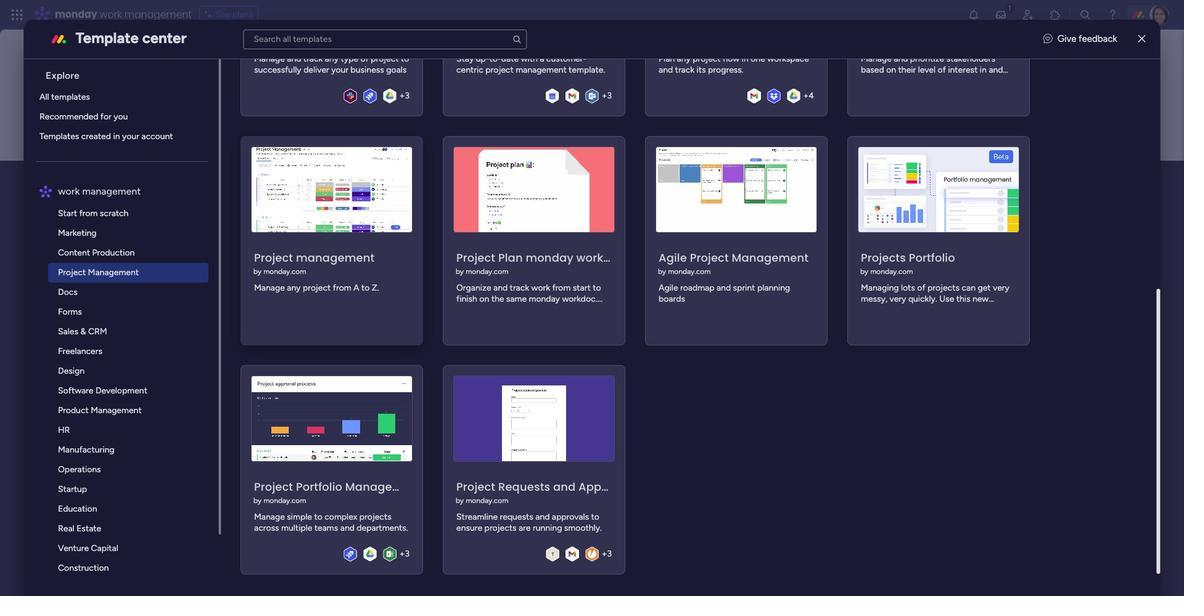 Task type: vqa. For each thing, say whether or not it's contained in the screenshot.
Choose
no



Task type: describe. For each thing, give the bounding box(es) containing it.
search everything image
[[1079, 9, 1092, 21]]

your inside 'explore' element
[[122, 131, 139, 142]]

to right a
[[362, 283, 370, 293]]

give
[[1057, 33, 1076, 45]]

boards inside agile roadmap and sprint planning boards
[[659, 294, 685, 304]]

templates inside 'explore' element
[[51, 92, 90, 102]]

project inside work management templates element
[[58, 268, 86, 278]]

give feedback
[[1057, 33, 1117, 45]]

template center
[[75, 29, 187, 47]]

recommended for you
[[40, 112, 128, 122]]

recent boards
[[69, 239, 133, 251]]

all templates
[[40, 92, 90, 102]]

monday.com inside project requests and approvals by monday.com
[[466, 497, 509, 505]]

roadmap
[[680, 283, 715, 293]]

plans
[[233, 9, 253, 20]]

centric
[[457, 65, 484, 75]]

capital
[[91, 544, 118, 554]]

this
[[174, 274, 192, 287]]

business
[[351, 65, 384, 75]]

software
[[58, 386, 94, 397]]

date
[[501, 53, 519, 64]]

&
[[81, 327, 86, 337]]

project management by monday.com
[[254, 250, 375, 276]]

monday.com inside project portfolio management by monday.com
[[264, 497, 306, 505]]

agile roadmap and sprint planning boards
[[659, 283, 790, 304]]

see plans
[[216, 9, 253, 20]]

explore element
[[36, 88, 219, 147]]

real estate
[[58, 524, 101, 535]]

from for scratch
[[79, 208, 98, 219]]

planning
[[757, 283, 790, 293]]

by inside projects portfolio by monday.com
[[861, 267, 869, 276]]

development
[[96, 386, 148, 397]]

in inside 'explore' element
[[113, 131, 120, 142]]

+ 4
[[804, 91, 814, 101]]

z.
[[372, 283, 379, 293]]

monday work management
[[55, 7, 192, 22]]

flow
[[723, 53, 740, 64]]

projects inside manage simple to complex projects across multiple teams and departments.
[[360, 512, 392, 523]]

manage for project portfolio management
[[254, 512, 285, 523]]

requests
[[500, 512, 534, 523]]

approvals
[[552, 512, 589, 523]]

+ for manage and track any type of project to successfully deliver your business goals
[[400, 91, 405, 101]]

description
[[205, 195, 248, 206]]

0 vertical spatial monday
[[55, 7, 97, 22]]

james peterson image
[[1149, 5, 1169, 25]]

with
[[521, 53, 538, 64]]

work management
[[58, 186, 141, 197]]

management inside project portfolio management by monday.com
[[346, 480, 422, 495]]

agile for project
[[659, 250, 687, 266]]

monday.com inside projects portfolio by monday.com
[[870, 267, 913, 276]]

+ 3 down the goals
[[400, 91, 410, 101]]

explore heading
[[36, 59, 219, 88]]

goals
[[386, 65, 407, 75]]

and inside streamline requests and approvals to ensure projects are running smoothly.
[[536, 512, 550, 523]]

management up center
[[124, 7, 192, 22]]

monday.com inside 'project management by monday.com'
[[264, 267, 306, 276]]

departments.
[[357, 523, 408, 534]]

explore
[[46, 70, 80, 81]]

by inside project requests and approvals by monday.com
[[456, 497, 464, 505]]

hr
[[58, 426, 70, 436]]

project plan monday workdoc by monday.com
[[456, 250, 625, 276]]

+ for plan any project flow in one workspace and track its progress.
[[804, 91, 809, 101]]

simple
[[287, 512, 312, 523]]

list box containing explore
[[29, 59, 221, 597]]

plan inside plan any project flow in one workspace and track its progress.
[[659, 53, 675, 64]]

docs
[[58, 287, 78, 298]]

apps image
[[1049, 9, 1061, 21]]

project for project requests and approvals
[[457, 480, 496, 495]]

sprint
[[733, 283, 755, 293]]

you have 0 boards in this workspace
[[68, 274, 249, 287]]

management down production
[[88, 268, 139, 278]]

created
[[82, 131, 111, 142]]

software development
[[58, 386, 148, 397]]

by inside 'project management by monday.com'
[[254, 267, 262, 276]]

management up scratch
[[82, 186, 141, 197]]

ensure
[[457, 523, 483, 534]]

project down 'project management by monday.com' at left top
[[303, 283, 331, 293]]

sales & crm
[[58, 327, 107, 337]]

any for manage any project from a to z.
[[287, 283, 301, 293]]

smoothly.
[[564, 523, 602, 534]]

project for project management
[[254, 250, 293, 266]]

management inside the 'agile project management by monday.com'
[[732, 250, 809, 266]]

new
[[144, 165, 186, 193]]

add from templates button
[[68, 299, 177, 324]]

work management templates element
[[36, 204, 219, 597]]

0 vertical spatial boards
[[103, 239, 133, 251]]

production
[[92, 248, 135, 258]]

project portfolio management by monday.com
[[254, 480, 422, 505]]

and inside plan any project flow in one workspace and track its progress.
[[659, 65, 673, 75]]

stay up-to-date with a customer- centric project management template.
[[457, 53, 605, 75]]

and inside project requests and approvals by monday.com
[[553, 480, 576, 495]]

work inside list box
[[58, 186, 80, 197]]

+ 3 down departments. at the left bottom of page
[[400, 550, 410, 560]]

workspace
[[191, 165, 300, 193]]

plan any project flow in one workspace and track its progress.
[[659, 53, 809, 75]]

project inside manage and track any type of project to successfully deliver your business goals
[[371, 53, 399, 64]]

type
[[341, 53, 359, 64]]

operations
[[58, 465, 101, 475]]

projects
[[861, 250, 906, 266]]

portfolio for project
[[296, 480, 343, 495]]

recommended
[[40, 112, 99, 122]]

new workspace
[[144, 165, 300, 193]]

templates inside "button"
[[122, 305, 167, 317]]

manage simple to complex projects across multiple teams and departments.
[[254, 512, 408, 534]]

forms
[[58, 307, 82, 318]]

4
[[809, 91, 814, 101]]

multiple
[[281, 523, 313, 534]]

freelancers
[[58, 347, 103, 357]]

agile for roadmap
[[659, 283, 678, 293]]

search image
[[512, 34, 522, 44]]

start
[[58, 208, 77, 219]]

templates created in your account
[[40, 131, 173, 142]]

management inside 'project management by monday.com'
[[296, 250, 375, 266]]

workspace for you have 0 boards in this workspace
[[195, 274, 249, 287]]

projects portfolio by monday.com
[[861, 250, 955, 276]]

approvals
[[579, 480, 636, 495]]

portfolio for projects
[[909, 250, 955, 266]]

venture
[[58, 544, 89, 554]]

projects inside streamline requests and approvals to ensure projects are running smoothly.
[[485, 523, 517, 534]]

+ 3 down smoothly.
[[602, 550, 612, 560]]

recent
[[69, 239, 101, 251]]

project requests and approvals by monday.com
[[456, 480, 636, 505]]

any inside manage and track any type of project to successfully deliver your business goals
[[325, 53, 339, 64]]



Task type: locate. For each thing, give the bounding box(es) containing it.
give feedback link
[[1043, 32, 1117, 46]]

notifications image
[[968, 9, 980, 21]]

your inside manage and track any type of project to successfully deliver your business goals
[[332, 65, 349, 75]]

from right start
[[79, 208, 98, 219]]

0 horizontal spatial work
[[58, 186, 80, 197]]

management down a
[[516, 65, 567, 75]]

2 horizontal spatial from
[[333, 283, 352, 293]]

successfully
[[254, 65, 302, 75]]

plan
[[659, 53, 675, 64], [498, 250, 523, 266]]

add down new at the left of page
[[143, 195, 161, 206]]

sales
[[58, 327, 79, 337]]

help image
[[1106, 9, 1119, 21]]

+ 3 down template.
[[602, 91, 612, 101]]

and up "successfully"
[[287, 53, 301, 64]]

2 vertical spatial boards
[[659, 294, 685, 304]]

agile project management by monday.com
[[658, 250, 809, 276]]

estate
[[77, 524, 101, 535]]

1 horizontal spatial projects
[[485, 523, 517, 534]]

see plans button
[[199, 6, 258, 24]]

project down to-
[[486, 65, 514, 75]]

project inside project plan monday workdoc by monday.com
[[457, 250, 496, 266]]

projects
[[360, 512, 392, 523], [485, 523, 517, 534]]

agile left roadmap
[[659, 283, 678, 293]]

project up its
[[693, 53, 721, 64]]

management up planning
[[732, 250, 809, 266]]

product
[[58, 406, 89, 416]]

track inside manage and track any type of project to successfully deliver your business goals
[[304, 53, 323, 64]]

from inside work management templates element
[[79, 208, 98, 219]]

project management
[[58, 268, 139, 278]]

management
[[124, 7, 192, 22], [516, 65, 567, 75], [82, 186, 141, 197], [296, 250, 375, 266]]

up-
[[476, 53, 490, 64]]

any for plan any project flow in one workspace and track its progress.
[[677, 53, 691, 64]]

0 vertical spatial plan
[[659, 53, 675, 64]]

1 vertical spatial projects
[[485, 523, 517, 534]]

in left one
[[742, 53, 749, 64]]

0 vertical spatial agile
[[659, 250, 687, 266]]

management up departments. at the left bottom of page
[[346, 480, 422, 495]]

track left its
[[675, 65, 695, 75]]

construction
[[58, 564, 109, 574]]

you
[[114, 112, 128, 122]]

stay
[[457, 53, 474, 64]]

manage inside manage simple to complex projects across multiple teams and departments.
[[254, 512, 285, 523]]

monday left workdoc on the top of the page
[[526, 250, 574, 266]]

project
[[254, 250, 293, 266], [457, 250, 496, 266], [690, 250, 729, 266], [58, 268, 86, 278], [254, 480, 293, 495], [457, 480, 496, 495]]

management inside stay up-to-date with a customer- centric project management template.
[[516, 65, 567, 75]]

portfolio
[[909, 250, 955, 266], [296, 480, 343, 495]]

templates up recommended
[[51, 92, 90, 102]]

v2 user feedback image
[[1043, 32, 1052, 46]]

3 manage from the top
[[254, 512, 285, 523]]

see
[[216, 9, 230, 20]]

workspace down permissions
[[195, 274, 249, 287]]

agile inside the 'agile project management by monday.com'
[[659, 250, 687, 266]]

Search all templates search field
[[243, 29, 527, 49]]

1 vertical spatial add
[[78, 305, 96, 317]]

0 vertical spatial workspace
[[768, 53, 809, 64]]

manage up across
[[254, 512, 285, 523]]

project inside project requests and approvals by monday.com
[[457, 480, 496, 495]]

by
[[254, 267, 262, 276], [456, 267, 464, 276], [658, 267, 666, 276], [861, 267, 869, 276], [254, 497, 262, 505], [456, 497, 464, 505]]

any left the type
[[325, 53, 339, 64]]

0 horizontal spatial track
[[304, 53, 323, 64]]

1 vertical spatial manage
[[254, 283, 285, 293]]

any inside plan any project flow in one workspace and track its progress.
[[677, 53, 691, 64]]

1 vertical spatial plan
[[498, 250, 523, 266]]

in inside plan any project flow in one workspace and track its progress.
[[742, 53, 749, 64]]

any left flow
[[677, 53, 691, 64]]

project inside 'project management by monday.com'
[[254, 250, 293, 266]]

boards down roadmap
[[659, 294, 685, 304]]

templates
[[40, 131, 79, 142]]

account
[[142, 131, 173, 142]]

track inside plan any project flow in one workspace and track its progress.
[[675, 65, 695, 75]]

a
[[354, 283, 360, 293]]

1 horizontal spatial portfolio
[[909, 250, 955, 266]]

boards right 0
[[126, 274, 160, 287]]

manage and track any type of project to successfully deliver your business goals
[[254, 53, 409, 75]]

0 horizontal spatial templates
[[51, 92, 90, 102]]

crm
[[88, 327, 107, 337]]

monday.com inside project plan monday workdoc by monday.com
[[466, 267, 509, 276]]

design
[[58, 366, 85, 377]]

add for add from templates
[[78, 305, 96, 317]]

all
[[40, 92, 49, 102]]

1 vertical spatial your
[[122, 131, 139, 142]]

across
[[254, 523, 279, 534]]

0 horizontal spatial workspace
[[195, 274, 249, 287]]

list box
[[29, 59, 221, 597]]

projects up departments. at the left bottom of page
[[360, 512, 392, 523]]

management up "manage any project from a to z."
[[296, 250, 375, 266]]

to up smoothly.
[[591, 512, 600, 523]]

and inside manage and track any type of project to successfully deliver your business goals
[[287, 53, 301, 64]]

1 horizontal spatial workspace
[[768, 53, 809, 64]]

0 vertical spatial add
[[143, 195, 161, 206]]

add up &
[[78, 305, 96, 317]]

streamline requests and approvals to ensure projects are running smoothly.
[[457, 512, 602, 534]]

in for boards
[[163, 274, 171, 287]]

0 vertical spatial templates
[[51, 92, 90, 102]]

for
[[101, 112, 112, 122]]

1 vertical spatial track
[[675, 65, 695, 75]]

1 vertical spatial agile
[[659, 283, 678, 293]]

1 vertical spatial work
[[58, 186, 80, 197]]

permissions
[[204, 239, 256, 251]]

management
[[732, 250, 809, 266], [88, 268, 139, 278], [91, 406, 142, 416], [346, 480, 422, 495]]

1 agile from the top
[[659, 250, 687, 266]]

monday inside project plan monday workdoc by monday.com
[[526, 250, 574, 266]]

monday.com
[[264, 267, 306, 276], [466, 267, 509, 276], [668, 267, 711, 276], [870, 267, 913, 276], [264, 497, 306, 505], [466, 497, 509, 505]]

portfolio up simple
[[296, 480, 343, 495]]

project up the goals
[[371, 53, 399, 64]]

project inside project portfolio management by monday.com
[[254, 480, 293, 495]]

manufacturing
[[58, 445, 115, 456]]

content production
[[58, 248, 135, 258]]

close image
[[1138, 35, 1146, 44]]

any down 'project management by monday.com' at left top
[[287, 283, 301, 293]]

project for project portfolio management
[[254, 480, 293, 495]]

None search field
[[243, 29, 527, 49]]

2 vertical spatial from
[[99, 305, 120, 317]]

0 vertical spatial projects
[[360, 512, 392, 523]]

0 horizontal spatial any
[[287, 283, 301, 293]]

and left the "sprint"
[[717, 283, 731, 293]]

project inside plan any project flow in one workspace and track its progress.
[[693, 53, 721, 64]]

real
[[58, 524, 75, 535]]

0 horizontal spatial add
[[78, 305, 96, 317]]

marketing
[[58, 228, 97, 239]]

center
[[142, 29, 187, 47]]

by inside project portfolio management by monday.com
[[254, 497, 262, 505]]

1 horizontal spatial any
[[325, 53, 339, 64]]

startup
[[58, 485, 87, 495]]

0 horizontal spatial plan
[[498, 250, 523, 266]]

to inside manage and track any type of project to successfully deliver your business goals
[[401, 53, 409, 64]]

manage inside manage and track any type of project to successfully deliver your business goals
[[254, 53, 285, 64]]

your down the 'you' at the top of the page
[[122, 131, 139, 142]]

project
[[371, 53, 399, 64], [693, 53, 721, 64], [486, 65, 514, 75], [303, 283, 331, 293]]

0 horizontal spatial from
[[79, 208, 98, 219]]

of
[[361, 53, 369, 64]]

monday.com inside the 'agile project management by monday.com'
[[668, 267, 711, 276]]

1 horizontal spatial in
[[163, 274, 171, 287]]

scratch
[[100, 208, 129, 219]]

from inside "button"
[[99, 305, 120, 317]]

track
[[304, 53, 323, 64], [675, 65, 695, 75]]

to inside streamline requests and approvals to ensure projects are running smoothly.
[[591, 512, 600, 523]]

boards down scratch
[[103, 239, 133, 251]]

1 vertical spatial in
[[113, 131, 120, 142]]

portfolio inside project portfolio management by monday.com
[[296, 480, 343, 495]]

work up start
[[58, 186, 80, 197]]

in
[[742, 53, 749, 64], [113, 131, 120, 142], [163, 274, 171, 287]]

agile inside agile roadmap and sprint planning boards
[[659, 283, 678, 293]]

add for add
[[143, 195, 161, 206]]

+ for stay up-to-date with a customer- centric project management template.
[[602, 91, 607, 101]]

1 vertical spatial portfolio
[[296, 480, 343, 495]]

1 horizontal spatial from
[[99, 305, 120, 317]]

deliver
[[304, 65, 329, 75]]

monday up template
[[55, 7, 97, 22]]

inbox image
[[995, 9, 1007, 21]]

its
[[697, 65, 706, 75]]

workspace
[[768, 53, 809, 64], [195, 274, 249, 287]]

teams
[[315, 523, 338, 534]]

boards
[[103, 239, 133, 251], [126, 274, 160, 287], [659, 294, 685, 304]]

agile
[[659, 250, 687, 266], [659, 283, 678, 293]]

your down the type
[[332, 65, 349, 75]]

1 image
[[1004, 1, 1015, 14]]

and inside agile roadmap and sprint planning boards
[[717, 283, 731, 293]]

2 agile from the top
[[659, 283, 678, 293]]

in down the 'you' at the top of the page
[[113, 131, 120, 142]]

template
[[75, 29, 139, 47]]

0 vertical spatial manage
[[254, 53, 285, 64]]

work up template
[[100, 7, 122, 22]]

manage down 'project management by monday.com' at left top
[[254, 283, 285, 293]]

workdoc
[[577, 250, 625, 266]]

to
[[401, 53, 409, 64], [362, 283, 370, 293], [314, 512, 323, 523], [591, 512, 600, 523]]

projects down requests
[[485, 523, 517, 534]]

and
[[287, 53, 301, 64], [659, 65, 673, 75], [717, 283, 731, 293], [553, 480, 576, 495], [536, 512, 550, 523], [341, 523, 355, 534]]

management down development in the left of the page
[[91, 406, 142, 416]]

0 vertical spatial track
[[304, 53, 323, 64]]

0 vertical spatial portfolio
[[909, 250, 955, 266]]

1 vertical spatial from
[[333, 283, 352, 293]]

manage any project from a to z.
[[254, 283, 379, 293]]

2 manage from the top
[[254, 283, 285, 293]]

add
[[143, 195, 161, 206], [78, 305, 96, 317]]

feedback
[[1079, 33, 1117, 45]]

workspace right one
[[768, 53, 809, 64]]

0 horizontal spatial your
[[122, 131, 139, 142]]

invite members image
[[1022, 9, 1034, 21]]

1 vertical spatial monday
[[526, 250, 574, 266]]

0 vertical spatial work
[[100, 7, 122, 22]]

track up deliver
[[304, 53, 323, 64]]

0 horizontal spatial in
[[113, 131, 120, 142]]

add inside "button"
[[78, 305, 96, 317]]

1 vertical spatial templates
[[122, 305, 167, 317]]

and up running
[[536, 512, 550, 523]]

1 horizontal spatial monday
[[526, 250, 574, 266]]

project for project plan monday workdoc
[[457, 250, 496, 266]]

from for templates
[[99, 305, 120, 317]]

portfolio right 'projects'
[[909, 250, 955, 266]]

by inside project plan monday workdoc by monday.com
[[456, 267, 464, 276]]

and up approvals
[[553, 480, 576, 495]]

0 horizontal spatial monday
[[55, 7, 97, 22]]

0 vertical spatial your
[[332, 65, 349, 75]]

in for flow
[[742, 53, 749, 64]]

1 horizontal spatial add
[[143, 195, 161, 206]]

project inside stay up-to-date with a customer- centric project management template.
[[486, 65, 514, 75]]

in left this at the left of page
[[163, 274, 171, 287]]

1 horizontal spatial templates
[[122, 305, 167, 317]]

from left a
[[333, 283, 352, 293]]

select product image
[[11, 9, 23, 21]]

2 vertical spatial in
[[163, 274, 171, 287]]

1 vertical spatial boards
[[126, 274, 160, 287]]

to up the goals
[[401, 53, 409, 64]]

+
[[400, 91, 405, 101], [602, 91, 607, 101], [804, 91, 809, 101], [400, 550, 405, 560], [602, 550, 607, 560]]

to-
[[490, 53, 502, 64]]

by inside the 'agile project management by monday.com'
[[658, 267, 666, 276]]

0 horizontal spatial projects
[[360, 512, 392, 523]]

workspace for plan any project flow in one workspace and track its progress.
[[768, 53, 809, 64]]

plan inside project plan monday workdoc by monday.com
[[498, 250, 523, 266]]

complex
[[325, 512, 358, 523]]

to inside manage simple to complex projects across multiple teams and departments.
[[314, 512, 323, 523]]

to up teams
[[314, 512, 323, 523]]

templates down the you have 0 boards in this workspace on the left top
[[122, 305, 167, 317]]

project inside the 'agile project management by monday.com'
[[690, 250, 729, 266]]

1 manage from the top
[[254, 53, 285, 64]]

2 vertical spatial manage
[[254, 512, 285, 523]]

0 vertical spatial in
[[742, 53, 749, 64]]

and down complex
[[341, 523, 355, 534]]

manage for project management
[[254, 283, 285, 293]]

and left its
[[659, 65, 673, 75]]

0 vertical spatial from
[[79, 208, 98, 219]]

New Workspace field
[[141, 165, 1012, 193]]

1 vertical spatial workspace
[[195, 274, 249, 287]]

customer-
[[547, 53, 587, 64]]

manage up "successfully"
[[254, 53, 285, 64]]

0 horizontal spatial portfolio
[[296, 480, 343, 495]]

streamline
[[457, 512, 498, 523]]

1 horizontal spatial plan
[[659, 53, 675, 64]]

+ 3
[[400, 91, 410, 101], [602, 91, 612, 101], [400, 550, 410, 560], [602, 550, 612, 560]]

workspace inside plan any project flow in one workspace and track its progress.
[[768, 53, 809, 64]]

monday
[[55, 7, 97, 22], [526, 250, 574, 266]]

2 horizontal spatial any
[[677, 53, 691, 64]]

1 horizontal spatial track
[[675, 65, 695, 75]]

1 horizontal spatial your
[[332, 65, 349, 75]]

one
[[751, 53, 765, 64]]

requests
[[498, 480, 550, 495]]

portfolio inside projects portfolio by monday.com
[[909, 250, 955, 266]]

add from templates
[[78, 305, 167, 317]]

content
[[58, 248, 90, 258]]

work
[[100, 7, 122, 22], [58, 186, 80, 197]]

agile up roadmap
[[659, 250, 687, 266]]

product management
[[58, 406, 142, 416]]

progress.
[[708, 65, 744, 75]]

1 horizontal spatial work
[[100, 7, 122, 22]]

and inside manage simple to complex projects across multiple teams and departments.
[[341, 523, 355, 534]]

2 horizontal spatial in
[[742, 53, 749, 64]]

from up the crm
[[99, 305, 120, 317]]

you
[[68, 274, 87, 287]]



